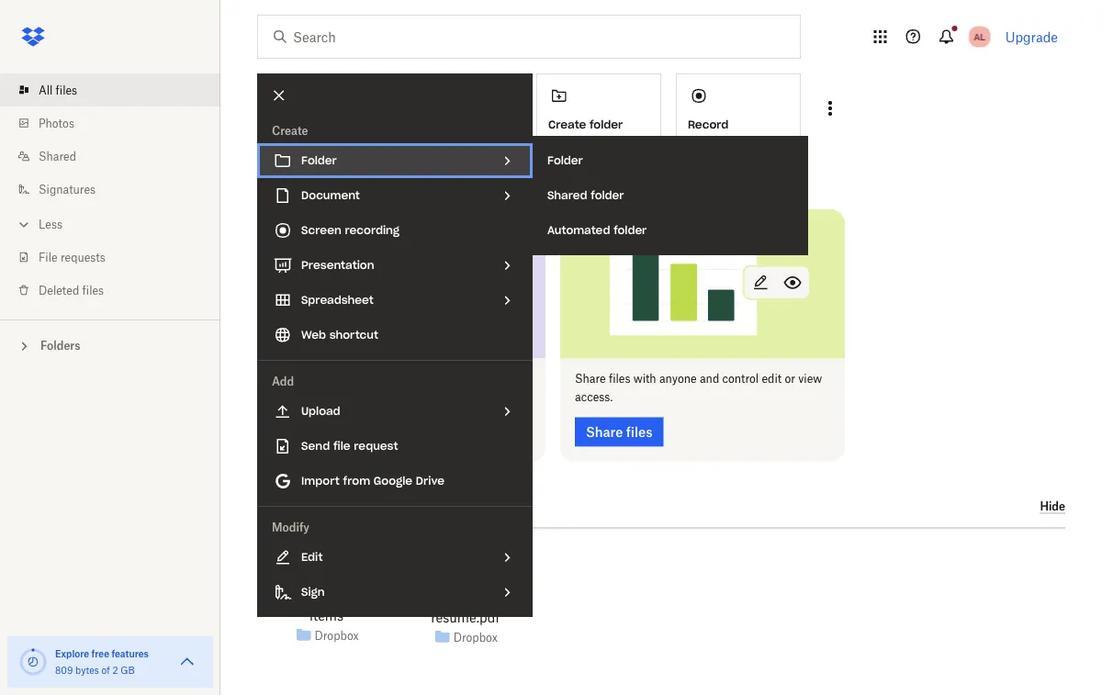 Task type: vqa. For each thing, say whether or not it's contained in the screenshot.
Format for audio
no



Task type: locate. For each thing, give the bounding box(es) containing it.
with
[[330, 169, 357, 184], [634, 372, 657, 386]]

files for share files with anyone and control edit or view access.
[[609, 372, 631, 386]]

to
[[371, 372, 382, 386]]

0 horizontal spatial with
[[330, 169, 357, 184]]

1 horizontal spatial folder
[[548, 153, 583, 168]]

2 vertical spatial folder
[[614, 223, 647, 238]]

with left "anyone"
[[634, 372, 657, 386]]

with inside share files with anyone and control edit or view access.
[[634, 372, 657, 386]]

install
[[276, 372, 308, 386]]

offline
[[454, 372, 487, 386]]

0 vertical spatial with
[[330, 169, 357, 184]]

import from google drive menu item
[[257, 464, 533, 499]]

with up the document
[[330, 169, 357, 184]]

sign
[[301, 585, 325, 600]]

close image
[[264, 80, 295, 111]]

screen
[[301, 223, 342, 238]]

get
[[257, 169, 280, 184]]

from down import from google drive
[[343, 496, 379, 515]]

2 and from the left
[[700, 372, 720, 386]]

create folder button
[[537, 74, 662, 143]]

send
[[301, 439, 330, 453]]

automated folder
[[548, 223, 647, 238]]

folder for automated folder
[[614, 223, 647, 238]]

1 horizontal spatial on
[[414, 372, 426, 386]]

access.
[[575, 391, 613, 404]]

create inside create folder button
[[549, 117, 587, 132]]

files right 'deleted'
[[82, 283, 104, 297]]

files inside share files with anyone and control edit or view access.
[[609, 372, 631, 386]]

shared up automated on the top of the page
[[548, 188, 588, 203]]

dropbox down items
[[315, 629, 359, 643]]

files
[[56, 83, 77, 97], [82, 283, 104, 297], [429, 372, 451, 386], [609, 372, 631, 386]]

photos
[[39, 116, 74, 130]]

folder right automated on the top of the page
[[614, 223, 647, 238]]

quota usage element
[[18, 648, 48, 677]]

1 horizontal spatial shared
[[548, 188, 588, 203]]

drive
[[416, 474, 445, 488]]

bytes
[[75, 665, 99, 676]]

all
[[39, 83, 53, 97]]

1 vertical spatial folder
[[591, 188, 624, 203]]

from for your
[[343, 496, 379, 515]]

list containing all files
[[0, 62, 221, 320]]

deleted files link
[[15, 274, 221, 307]]

on right work
[[414, 372, 426, 386]]

of
[[102, 665, 110, 676]]

dropbox up the screen recording menu item
[[361, 169, 412, 184]]

files for deleted files
[[82, 283, 104, 297]]

with for started
[[330, 169, 357, 184]]

dropbox
[[361, 169, 412, 184], [315, 629, 359, 643], [454, 631, 498, 645]]

0 vertical spatial folder
[[590, 117, 623, 132]]

2 horizontal spatial dropbox
[[454, 631, 498, 645]]

folder inside menu item
[[301, 153, 337, 168]]

create for create folder
[[549, 117, 587, 132]]

1 folder from the left
[[301, 153, 337, 168]]

get started with dropbox
[[257, 169, 412, 184]]

0 horizontal spatial on
[[311, 372, 324, 386]]

folders
[[40, 339, 80, 353]]

menu
[[257, 74, 533, 617], [533, 136, 809, 255]]

upgrade link
[[1006, 29, 1059, 45]]

1 horizontal spatial create
[[549, 117, 587, 132]]

features
[[112, 648, 149, 660]]

folder inside button
[[590, 117, 623, 132]]

activity
[[423, 496, 480, 515]]

photos link
[[15, 107, 221, 140]]

less image
[[15, 215, 33, 234]]

deleted files
[[39, 283, 104, 297]]

request
[[354, 439, 398, 453]]

on up synced.
[[311, 372, 324, 386]]

recording
[[345, 223, 400, 238]]

screen recording menu item
[[257, 213, 533, 248]]

import from google drive
[[301, 474, 445, 488]]

all files list item
[[0, 74, 221, 107]]

0 horizontal spatial and
[[490, 372, 509, 386]]

and
[[490, 372, 509, 386], [700, 372, 720, 386]]

shared
[[39, 149, 76, 163], [548, 188, 588, 203]]

create down close icon
[[272, 124, 308, 137]]

google
[[374, 474, 413, 488]]

folder up started
[[301, 153, 337, 168]]

folder up shared folder
[[590, 117, 623, 132]]

dropbox link down items
[[315, 627, 359, 645]]

document
[[301, 188, 360, 203]]

file
[[39, 250, 58, 264]]

files right share
[[609, 372, 631, 386]]

send file request menu item
[[257, 429, 533, 464]]

shortcut
[[330, 328, 379, 342]]

presentation
[[301, 258, 374, 272]]

work
[[385, 372, 411, 386]]

0 vertical spatial from
[[343, 474, 370, 488]]

dropbox link for resume.pdf
[[454, 629, 498, 647]]

record
[[688, 117, 729, 132]]

web shortcut
[[301, 328, 379, 342]]

from for google
[[343, 474, 370, 488]]

your
[[384, 496, 418, 515]]

items
[[310, 608, 344, 624]]

folder
[[590, 117, 623, 132], [591, 188, 624, 203], [614, 223, 647, 238]]

record button
[[676, 74, 801, 143]]

all files
[[39, 83, 77, 97]]

1 horizontal spatial dropbox link
[[454, 629, 498, 647]]

1 horizontal spatial dropbox
[[361, 169, 412, 184]]

with for files
[[634, 372, 657, 386]]

1 vertical spatial with
[[634, 372, 657, 386]]

0 vertical spatial shared
[[39, 149, 76, 163]]

0 horizontal spatial dropbox
[[315, 629, 359, 643]]

add
[[272, 374, 294, 388]]

list
[[0, 62, 221, 320]]

dropbox link
[[315, 627, 359, 645], [454, 629, 498, 647]]

1 and from the left
[[490, 372, 509, 386]]

share files with anyone and control edit or view access.
[[575, 372, 823, 404]]

file
[[333, 439, 351, 453]]

import
[[301, 474, 340, 488]]

stay
[[276, 391, 297, 404]]

shared down photos
[[39, 149, 76, 163]]

from
[[343, 474, 370, 488], [343, 496, 379, 515]]

dropbox link down resume.pdf
[[454, 629, 498, 647]]

shared folder
[[548, 188, 624, 203]]

and right 'offline' on the bottom of page
[[490, 372, 509, 386]]

0 horizontal spatial dropbox link
[[315, 627, 359, 645]]

and left control
[[700, 372, 720, 386]]

1 from from the top
[[343, 474, 370, 488]]

synced.
[[300, 391, 340, 404]]

files right all
[[56, 83, 77, 97]]

on
[[311, 372, 324, 386], [414, 372, 426, 386]]

resume.pdf link
[[431, 608, 500, 628]]

1 vertical spatial shared
[[548, 188, 588, 203]]

dropbox down resume.pdf
[[454, 631, 498, 645]]

suggested from your activity
[[257, 496, 480, 515]]

create
[[549, 117, 587, 132], [272, 124, 308, 137]]

dropbox image
[[15, 18, 51, 55]]

2 folder from the left
[[548, 153, 583, 168]]

less
[[39, 217, 63, 231]]

shared for shared
[[39, 149, 76, 163]]

1 vertical spatial from
[[343, 496, 379, 515]]

from inside import from google drive menu item
[[343, 474, 370, 488]]

folder
[[301, 153, 337, 168], [548, 153, 583, 168]]

2 from from the top
[[343, 496, 379, 515]]

web shortcut menu item
[[257, 318, 533, 353]]

files inside list item
[[56, 83, 77, 97]]

spreadsheet menu item
[[257, 283, 533, 318]]

from up suggested from your activity
[[343, 474, 370, 488]]

create up shared folder
[[549, 117, 587, 132]]

0 horizontal spatial folder
[[301, 153, 337, 168]]

files left 'offline' on the bottom of page
[[429, 372, 451, 386]]

install on desktop to work on files offline and stay synced.
[[276, 372, 509, 404]]

and inside share files with anyone and control edit or view access.
[[700, 372, 720, 386]]

files for all files
[[56, 83, 77, 97]]

share
[[575, 372, 606, 386]]

create for create
[[272, 124, 308, 137]]

folder up automated folder
[[591, 188, 624, 203]]

folder up shared folder
[[548, 153, 583, 168]]

signatures
[[39, 182, 96, 196]]

0 horizontal spatial create
[[272, 124, 308, 137]]

0 horizontal spatial shared
[[39, 149, 76, 163]]

1 horizontal spatial with
[[634, 372, 657, 386]]

1 horizontal spatial and
[[700, 372, 720, 386]]



Task type: describe. For each thing, give the bounding box(es) containing it.
send file request
[[301, 439, 398, 453]]

document menu item
[[257, 178, 533, 213]]

suggested
[[257, 496, 338, 515]]

presentation menu item
[[257, 248, 533, 283]]

free
[[92, 648, 109, 660]]

folder for create folder
[[590, 117, 623, 132]]

edit menu item
[[257, 540, 533, 575]]

started
[[283, 169, 327, 184]]

2 on from the left
[[414, 372, 426, 386]]

items link
[[310, 606, 344, 626]]

files inside install on desktop to work on files offline and stay synced.
[[429, 372, 451, 386]]

dropbox for resume.pdf
[[454, 631, 498, 645]]

control
[[723, 372, 759, 386]]

and inside install on desktop to work on files offline and stay synced.
[[490, 372, 509, 386]]

dropbox for items
[[315, 629, 359, 643]]

upload
[[301, 404, 341, 419]]

view
[[799, 372, 823, 386]]

shared for shared folder
[[548, 188, 588, 203]]

screen recording
[[301, 223, 400, 238]]

sign menu item
[[257, 575, 533, 610]]

file requests
[[39, 250, 105, 264]]

create folder
[[549, 117, 623, 132]]

2
[[113, 665, 118, 676]]

809
[[55, 665, 73, 676]]

anyone
[[660, 372, 697, 386]]

requests
[[61, 250, 105, 264]]

explore free features 809 bytes of 2 gb
[[55, 648, 149, 676]]

spreadsheet
[[301, 293, 374, 307]]

folder menu item
[[257, 143, 533, 178]]

gb
[[121, 665, 135, 676]]

or
[[785, 372, 796, 386]]

modify
[[272, 521, 310, 534]]

automated
[[548, 223, 611, 238]]

shared link
[[15, 140, 221, 173]]

explore
[[55, 648, 89, 660]]

file requests link
[[15, 241, 221, 274]]

edit
[[301, 550, 323, 565]]

/resume.pdf image
[[439, 536, 492, 604]]

upgrade
[[1006, 29, 1059, 45]]

1 on from the left
[[311, 372, 324, 386]]

dropbox link for items
[[315, 627, 359, 645]]

edit
[[762, 372, 782, 386]]

deleted
[[39, 283, 79, 297]]

signatures link
[[15, 173, 221, 206]]

folder for shared folder
[[591, 188, 624, 203]]

web
[[301, 328, 326, 342]]

desktop
[[327, 372, 368, 386]]

upload menu item
[[257, 394, 533, 429]]

all files link
[[15, 74, 221, 107]]

folders button
[[0, 332, 221, 359]]

resume.pdf
[[431, 610, 500, 626]]



